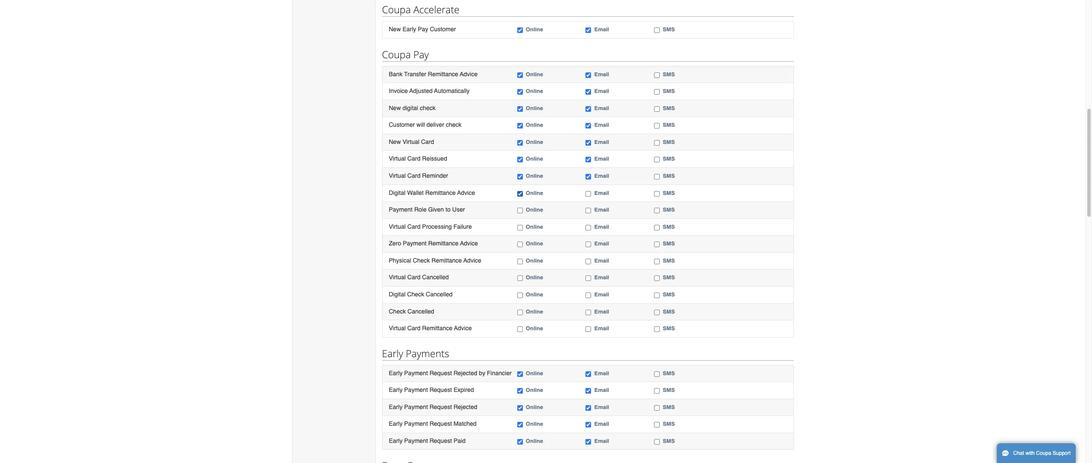Task type: vqa. For each thing, say whether or not it's contained in the screenshot.
the bottommost Add-
no



Task type: describe. For each thing, give the bounding box(es) containing it.
payment for early payment request rejected
[[404, 404, 428, 411]]

payment for early payment request paid
[[404, 438, 428, 445]]

new for new early pay customer
[[389, 26, 401, 33]]

virtual for virtual card remittance advice
[[389, 325, 406, 332]]

email for early payment request matched
[[594, 421, 609, 428]]

1 vertical spatial check
[[446, 122, 462, 128]]

early for early payment request rejected by financier
[[389, 370, 403, 377]]

remittance for payment
[[428, 240, 459, 247]]

email for virtual card reissued
[[594, 156, 609, 162]]

sms for early payment request matched
[[663, 421, 675, 428]]

sms for check cancelled
[[663, 309, 675, 315]]

early payments
[[382, 347, 449, 361]]

card for reissued
[[407, 155, 421, 162]]

email for virtual card remittance advice
[[594, 326, 609, 332]]

sms for early payment request rejected
[[663, 404, 675, 411]]

online for digital check cancelled
[[526, 292, 543, 298]]

virtual card reissued
[[389, 155, 447, 162]]

email for early payment request expired
[[594, 387, 609, 394]]

online for new early pay customer
[[526, 26, 543, 33]]

financier
[[487, 370, 512, 377]]

chat with coupa support button
[[997, 444, 1076, 464]]

online for customer will deliver check
[[526, 122, 543, 128]]

email for bank transfer remittance advice
[[594, 71, 609, 77]]

physical
[[389, 257, 411, 264]]

online for new digital check
[[526, 105, 543, 111]]

payment role given to user
[[389, 206, 465, 213]]

transfer
[[404, 71, 426, 77]]

early for early payment request matched
[[389, 421, 403, 428]]

adjusted
[[409, 88, 433, 94]]

invoice
[[389, 88, 408, 94]]

payment for zero payment remittance advice
[[403, 240, 427, 247]]

email for virtual card reminder
[[594, 173, 609, 179]]

card for cancelled
[[407, 274, 421, 281]]

early payment request paid
[[389, 438, 466, 445]]

early down coupa accelerate
[[403, 26, 416, 33]]

chat
[[1013, 451, 1024, 457]]

request for early payment request rejected
[[430, 404, 452, 411]]

sms for new digital check
[[663, 105, 675, 111]]

card for reminder
[[407, 172, 421, 179]]

virtual for virtual card reminder
[[389, 172, 406, 179]]

reminder
[[422, 172, 448, 179]]

accelerate
[[413, 3, 460, 16]]

online for new virtual card
[[526, 139, 543, 145]]

sms for physical check remittance advice
[[663, 258, 675, 264]]

by
[[479, 370, 485, 377]]

email for payment role given to user
[[594, 207, 609, 213]]

online for early payment request matched
[[526, 421, 543, 428]]

support
[[1053, 451, 1071, 457]]

digital for digital check cancelled
[[389, 291, 406, 298]]

coupa inside chat with coupa support button
[[1036, 451, 1051, 457]]

coupa for coupa accelerate
[[382, 3, 411, 16]]

coupa for coupa pay
[[382, 47, 411, 61]]

virtual card reminder
[[389, 172, 448, 179]]

email for customer will deliver check
[[594, 122, 609, 128]]

advice for digital wallet remittance advice
[[457, 189, 475, 196]]

early payment request rejected
[[389, 404, 477, 411]]

virtual for virtual card processing failure
[[389, 223, 406, 230]]

sms for virtual card reminder
[[663, 173, 675, 179]]

cancelled for digital check cancelled
[[426, 291, 453, 298]]

virtual for virtual card reissued
[[389, 155, 406, 162]]

sms for new virtual card
[[663, 139, 675, 145]]

invoice adjusted automatically
[[389, 88, 470, 94]]

new digital check
[[389, 105, 436, 111]]

new virtual card
[[389, 139, 434, 145]]

sms for payment role given to user
[[663, 207, 675, 213]]

payment for early payment request matched
[[404, 421, 428, 428]]

online for invoice adjusted automatically
[[526, 88, 543, 94]]

virtual card processing failure
[[389, 223, 472, 230]]

online for early payment request paid
[[526, 438, 543, 445]]

new for new virtual card
[[389, 139, 401, 145]]

zero
[[389, 240, 401, 247]]

check for digital
[[407, 291, 424, 298]]

sms for virtual card remittance advice
[[663, 326, 675, 332]]

bank transfer remittance advice
[[389, 71, 478, 77]]

bank
[[389, 71, 403, 77]]

online for early payment request rejected by financier
[[526, 371, 543, 377]]

request for early payment request matched
[[430, 421, 452, 428]]

online for bank transfer remittance advice
[[526, 71, 543, 77]]

rejected for early payment request rejected
[[454, 404, 477, 411]]

request for early payment request rejected by financier
[[430, 370, 452, 377]]

sms for virtual card reissued
[[663, 156, 675, 162]]

virtual for virtual card cancelled
[[389, 274, 406, 281]]

check for physical
[[413, 257, 430, 264]]

sms for digital check cancelled
[[663, 292, 675, 298]]

email for new virtual card
[[594, 139, 609, 145]]

advice for virtual card remittance advice
[[454, 325, 472, 332]]

sms for bank transfer remittance advice
[[663, 71, 675, 77]]

email for early payment request rejected
[[594, 404, 609, 411]]

wallet
[[407, 189, 424, 196]]

email for new digital check
[[594, 105, 609, 111]]

chat with coupa support
[[1013, 451, 1071, 457]]

early for early payment request expired
[[389, 387, 403, 394]]

will
[[417, 122, 425, 128]]

virtual card remittance advice
[[389, 325, 472, 332]]

email for digital wallet remittance advice
[[594, 190, 609, 196]]

online for virtual card cancelled
[[526, 275, 543, 281]]

email for invoice adjusted automatically
[[594, 88, 609, 94]]

customer will deliver check
[[389, 122, 462, 128]]

paid
[[454, 438, 466, 445]]

expired
[[454, 387, 474, 394]]



Task type: locate. For each thing, give the bounding box(es) containing it.
cancelled
[[422, 274, 449, 281], [426, 291, 453, 298], [408, 308, 434, 315]]

payment right zero
[[403, 240, 427, 247]]

cancelled for virtual card cancelled
[[422, 274, 449, 281]]

remittance for card
[[422, 325, 453, 332]]

20 email from the top
[[594, 404, 609, 411]]

email for digital check cancelled
[[594, 292, 609, 298]]

3 sms from the top
[[663, 88, 675, 94]]

0 vertical spatial coupa
[[382, 3, 411, 16]]

customer left will
[[389, 122, 415, 128]]

None checkbox
[[517, 27, 523, 33], [586, 27, 591, 33], [654, 27, 660, 33], [654, 72, 660, 78], [654, 123, 660, 129], [517, 140, 523, 146], [586, 157, 591, 163], [586, 174, 591, 180], [586, 191, 591, 197], [654, 191, 660, 197], [517, 208, 523, 214], [654, 208, 660, 214], [517, 225, 523, 231], [586, 225, 591, 231], [654, 259, 660, 265], [517, 276, 523, 282], [586, 276, 591, 282], [654, 276, 660, 282], [586, 293, 591, 299], [654, 293, 660, 299], [586, 310, 591, 316], [654, 310, 660, 316], [586, 327, 591, 333], [517, 372, 523, 377], [654, 372, 660, 377], [517, 389, 523, 394], [586, 389, 591, 394], [517, 406, 523, 411], [586, 406, 591, 411], [654, 406, 660, 411], [517, 423, 523, 428], [517, 440, 523, 445], [586, 440, 591, 445], [654, 440, 660, 445], [517, 27, 523, 33], [586, 27, 591, 33], [654, 27, 660, 33], [654, 72, 660, 78], [654, 123, 660, 129], [517, 140, 523, 146], [586, 157, 591, 163], [586, 174, 591, 180], [586, 191, 591, 197], [654, 191, 660, 197], [517, 208, 523, 214], [654, 208, 660, 214], [517, 225, 523, 231], [586, 225, 591, 231], [654, 259, 660, 265], [517, 276, 523, 282], [586, 276, 591, 282], [654, 276, 660, 282], [586, 293, 591, 299], [654, 293, 660, 299], [586, 310, 591, 316], [654, 310, 660, 316], [586, 327, 591, 333], [517, 372, 523, 377], [654, 372, 660, 377], [517, 389, 523, 394], [586, 389, 591, 394], [517, 406, 523, 411], [586, 406, 591, 411], [654, 406, 660, 411], [517, 423, 523, 428], [517, 440, 523, 445], [586, 440, 591, 445], [654, 440, 660, 445]]

17 email from the top
[[594, 326, 609, 332]]

1 horizontal spatial customer
[[430, 26, 456, 33]]

remittance down zero payment remittance advice
[[432, 257, 462, 264]]

2 new from the top
[[389, 105, 401, 111]]

pay
[[418, 26, 428, 33], [413, 47, 429, 61]]

processing
[[422, 223, 452, 230]]

0 vertical spatial check
[[413, 257, 430, 264]]

8 sms from the top
[[663, 173, 675, 179]]

check cancelled
[[389, 308, 434, 315]]

11 email from the top
[[594, 224, 609, 230]]

5 request from the top
[[430, 438, 452, 445]]

0 vertical spatial rejected
[[454, 370, 477, 377]]

automatically
[[434, 88, 470, 94]]

payment up early payment request rejected at the bottom left of the page
[[404, 387, 428, 394]]

sms for early payment request rejected by financier
[[663, 371, 675, 377]]

18 sms from the top
[[663, 371, 675, 377]]

1 vertical spatial rejected
[[454, 404, 477, 411]]

check down virtual card cancelled
[[407, 291, 424, 298]]

early payment request matched
[[389, 421, 477, 428]]

coupa pay
[[382, 47, 429, 61]]

email
[[594, 26, 609, 33], [594, 71, 609, 77], [594, 88, 609, 94], [594, 105, 609, 111], [594, 122, 609, 128], [594, 139, 609, 145], [594, 156, 609, 162], [594, 173, 609, 179], [594, 190, 609, 196], [594, 207, 609, 213], [594, 224, 609, 230], [594, 241, 609, 247], [594, 258, 609, 264], [594, 275, 609, 281], [594, 292, 609, 298], [594, 309, 609, 315], [594, 326, 609, 332], [594, 371, 609, 377], [594, 387, 609, 394], [594, 404, 609, 411], [594, 421, 609, 428], [594, 438, 609, 445]]

request for early payment request expired
[[430, 387, 452, 394]]

digital for digital wallet remittance advice
[[389, 189, 406, 196]]

9 email from the top
[[594, 190, 609, 196]]

early down early payment request expired
[[389, 404, 403, 411]]

online for early payment request rejected
[[526, 404, 543, 411]]

online for check cancelled
[[526, 309, 543, 315]]

7 sms from the top
[[663, 156, 675, 162]]

7 online from the top
[[526, 156, 543, 162]]

remittance up the automatically
[[428, 71, 458, 77]]

card down role at the top left
[[407, 223, 421, 230]]

payment up the early payment request paid
[[404, 421, 428, 428]]

sms for virtual card cancelled
[[663, 275, 675, 281]]

check
[[413, 257, 430, 264], [407, 291, 424, 298], [389, 308, 406, 315]]

6 online from the top
[[526, 139, 543, 145]]

new
[[389, 26, 401, 33], [389, 105, 401, 111], [389, 139, 401, 145]]

online for virtual card remittance advice
[[526, 326, 543, 332]]

sms for digital wallet remittance advice
[[663, 190, 675, 196]]

1 request from the top
[[430, 370, 452, 377]]

early up early payment request rejected at the bottom left of the page
[[389, 387, 403, 394]]

0 horizontal spatial customer
[[389, 122, 415, 128]]

payment for early payment request rejected by financier
[[404, 370, 428, 377]]

4 request from the top
[[430, 421, 452, 428]]

22 email from the top
[[594, 438, 609, 445]]

None checkbox
[[517, 72, 523, 78], [586, 72, 591, 78], [517, 89, 523, 95], [586, 89, 591, 95], [654, 89, 660, 95], [517, 106, 523, 112], [586, 106, 591, 112], [654, 106, 660, 112], [517, 123, 523, 129], [586, 123, 591, 129], [586, 140, 591, 146], [654, 140, 660, 146], [517, 157, 523, 163], [654, 157, 660, 163], [517, 174, 523, 180], [654, 174, 660, 180], [517, 191, 523, 197], [586, 208, 591, 214], [654, 225, 660, 231], [517, 242, 523, 248], [586, 242, 591, 248], [654, 242, 660, 248], [517, 259, 523, 265], [586, 259, 591, 265], [517, 293, 523, 299], [517, 310, 523, 316], [517, 327, 523, 333], [654, 327, 660, 333], [586, 372, 591, 377], [654, 389, 660, 394], [586, 423, 591, 428], [654, 423, 660, 428], [517, 72, 523, 78], [586, 72, 591, 78], [517, 89, 523, 95], [586, 89, 591, 95], [654, 89, 660, 95], [517, 106, 523, 112], [586, 106, 591, 112], [654, 106, 660, 112], [517, 123, 523, 129], [586, 123, 591, 129], [586, 140, 591, 146], [654, 140, 660, 146], [517, 157, 523, 163], [654, 157, 660, 163], [517, 174, 523, 180], [654, 174, 660, 180], [517, 191, 523, 197], [586, 208, 591, 214], [654, 225, 660, 231], [517, 242, 523, 248], [586, 242, 591, 248], [654, 242, 660, 248], [517, 259, 523, 265], [586, 259, 591, 265], [517, 293, 523, 299], [517, 310, 523, 316], [517, 327, 523, 333], [654, 327, 660, 333], [586, 372, 591, 377], [654, 389, 660, 394], [586, 423, 591, 428], [654, 423, 660, 428]]

reissued
[[422, 155, 447, 162]]

virtual up virtual card reissued at the top left
[[403, 139, 420, 145]]

9 online from the top
[[526, 190, 543, 196]]

early payment request expired
[[389, 387, 474, 394]]

early for early payment request paid
[[389, 438, 403, 445]]

1 vertical spatial customer
[[389, 122, 415, 128]]

card up wallet
[[407, 172, 421, 179]]

email for physical check remittance advice
[[594, 258, 609, 264]]

1 online from the top
[[526, 26, 543, 33]]

1 rejected from the top
[[454, 370, 477, 377]]

email for zero payment remittance advice
[[594, 241, 609, 247]]

21 sms from the top
[[663, 421, 675, 428]]

8 email from the top
[[594, 173, 609, 179]]

0 vertical spatial check
[[420, 105, 436, 111]]

rejected
[[454, 370, 477, 377], [454, 404, 477, 411]]

early for early payment request rejected
[[389, 404, 403, 411]]

online for payment role given to user
[[526, 207, 543, 213]]

new for new digital check
[[389, 105, 401, 111]]

online for early payment request expired
[[526, 387, 543, 394]]

0 vertical spatial customer
[[430, 26, 456, 33]]

rejected for early payment request rejected by financier
[[454, 370, 477, 377]]

card down customer will deliver check
[[421, 139, 434, 145]]

2 vertical spatial coupa
[[1036, 451, 1051, 457]]

coupa right with
[[1036, 451, 1051, 457]]

coupa up bank
[[382, 47, 411, 61]]

sms for early payment request expired
[[663, 387, 675, 394]]

2 email from the top
[[594, 71, 609, 77]]

1 email from the top
[[594, 26, 609, 33]]

with
[[1026, 451, 1035, 457]]

4 online from the top
[[526, 105, 543, 111]]

13 sms from the top
[[663, 258, 675, 264]]

pay down coupa accelerate
[[418, 26, 428, 33]]

0 horizontal spatial check
[[420, 105, 436, 111]]

pay up transfer
[[413, 47, 429, 61]]

online for physical check remittance advice
[[526, 258, 543, 264]]

digital
[[389, 189, 406, 196], [389, 291, 406, 298]]

zero payment remittance advice
[[389, 240, 478, 247]]

payment down early payment request matched
[[404, 438, 428, 445]]

online for digital wallet remittance advice
[[526, 190, 543, 196]]

13 email from the top
[[594, 258, 609, 264]]

8 online from the top
[[526, 173, 543, 179]]

cancelled down digital check cancelled
[[408, 308, 434, 315]]

20 online from the top
[[526, 404, 543, 411]]

1 vertical spatial digital
[[389, 291, 406, 298]]

online
[[526, 26, 543, 33], [526, 71, 543, 77], [526, 88, 543, 94], [526, 105, 543, 111], [526, 122, 543, 128], [526, 139, 543, 145], [526, 156, 543, 162], [526, 173, 543, 179], [526, 190, 543, 196], [526, 207, 543, 213], [526, 224, 543, 230], [526, 241, 543, 247], [526, 258, 543, 264], [526, 275, 543, 281], [526, 292, 543, 298], [526, 309, 543, 315], [526, 326, 543, 332], [526, 371, 543, 377], [526, 387, 543, 394], [526, 404, 543, 411], [526, 421, 543, 428], [526, 438, 543, 445]]

21 email from the top
[[594, 421, 609, 428]]

18 email from the top
[[594, 371, 609, 377]]

payment for early payment request expired
[[404, 387, 428, 394]]

17 online from the top
[[526, 326, 543, 332]]

email for check cancelled
[[594, 309, 609, 315]]

digital left wallet
[[389, 189, 406, 196]]

2 sms from the top
[[663, 71, 675, 77]]

rejected up matched
[[454, 404, 477, 411]]

customer
[[430, 26, 456, 33], [389, 122, 415, 128]]

digital
[[403, 105, 418, 111]]

1 new from the top
[[389, 26, 401, 33]]

card down new virtual card
[[407, 155, 421, 162]]

new up virtual card reissued at the top left
[[389, 139, 401, 145]]

card for remittance
[[407, 325, 421, 332]]

request down early payment request matched
[[430, 438, 452, 445]]

16 online from the top
[[526, 309, 543, 315]]

sms
[[663, 26, 675, 33], [663, 71, 675, 77], [663, 88, 675, 94], [663, 105, 675, 111], [663, 122, 675, 128], [663, 139, 675, 145], [663, 156, 675, 162], [663, 173, 675, 179], [663, 190, 675, 196], [663, 207, 675, 213], [663, 224, 675, 230], [663, 241, 675, 247], [663, 258, 675, 264], [663, 275, 675, 281], [663, 292, 675, 298], [663, 309, 675, 315], [663, 326, 675, 332], [663, 371, 675, 377], [663, 387, 675, 394], [663, 404, 675, 411], [663, 421, 675, 428], [663, 438, 675, 445]]

15 email from the top
[[594, 292, 609, 298]]

check down digital check cancelled
[[389, 308, 406, 315]]

18 online from the top
[[526, 371, 543, 377]]

2 vertical spatial check
[[389, 308, 406, 315]]

16 sms from the top
[[663, 309, 675, 315]]

virtual card cancelled
[[389, 274, 449, 281]]

15 online from the top
[[526, 292, 543, 298]]

2 rejected from the top
[[454, 404, 477, 411]]

check up virtual card cancelled
[[413, 257, 430, 264]]

request down early payment request rejected at the bottom left of the page
[[430, 421, 452, 428]]

advice
[[460, 71, 478, 77], [457, 189, 475, 196], [460, 240, 478, 247], [464, 257, 481, 264], [454, 325, 472, 332]]

7 email from the top
[[594, 156, 609, 162]]

virtual down new virtual card
[[389, 155, 406, 162]]

virtual down virtual card reissued at the top left
[[389, 172, 406, 179]]

10 online from the top
[[526, 207, 543, 213]]

coupa up new early pay customer
[[382, 3, 411, 16]]

3 request from the top
[[430, 404, 452, 411]]

email for virtual card cancelled
[[594, 275, 609, 281]]

user
[[452, 206, 465, 213]]

remittance up payments on the bottom
[[422, 325, 453, 332]]

email for early payment request rejected by financier
[[594, 371, 609, 377]]

new early pay customer
[[389, 26, 456, 33]]

15 sms from the top
[[663, 292, 675, 298]]

virtual up zero
[[389, 223, 406, 230]]

1 vertical spatial new
[[389, 105, 401, 111]]

3 email from the top
[[594, 88, 609, 94]]

sms for zero payment remittance advice
[[663, 241, 675, 247]]

card up digital check cancelled
[[407, 274, 421, 281]]

card
[[421, 139, 434, 145], [407, 155, 421, 162], [407, 172, 421, 179], [407, 223, 421, 230], [407, 274, 421, 281], [407, 325, 421, 332]]

request up early payment request rejected at the bottom left of the page
[[430, 387, 452, 394]]

5 online from the top
[[526, 122, 543, 128]]

deliver
[[427, 122, 444, 128]]

12 online from the top
[[526, 241, 543, 247]]

check right 'deliver'
[[446, 122, 462, 128]]

online for virtual card reminder
[[526, 173, 543, 179]]

19 sms from the top
[[663, 387, 675, 394]]

remittance
[[428, 71, 458, 77], [425, 189, 456, 196], [428, 240, 459, 247], [432, 257, 462, 264], [422, 325, 453, 332]]

14 sms from the top
[[663, 275, 675, 281]]

1 digital from the top
[[389, 189, 406, 196]]

payment left role at the top left
[[389, 206, 413, 213]]

10 sms from the top
[[663, 207, 675, 213]]

10 email from the top
[[594, 207, 609, 213]]

early
[[403, 26, 416, 33], [382, 347, 403, 361], [389, 370, 403, 377], [389, 387, 403, 394], [389, 404, 403, 411], [389, 421, 403, 428], [389, 438, 403, 445]]

sms for early payment request paid
[[663, 438, 675, 445]]

cancelled down physical check remittance advice
[[422, 274, 449, 281]]

digital wallet remittance advice
[[389, 189, 475, 196]]

remittance for wallet
[[425, 189, 456, 196]]

14 online from the top
[[526, 275, 543, 281]]

request up early payment request expired
[[430, 370, 452, 377]]

early up the early payment request paid
[[389, 421, 403, 428]]

virtual
[[403, 139, 420, 145], [389, 155, 406, 162], [389, 172, 406, 179], [389, 223, 406, 230], [389, 274, 406, 281], [389, 325, 406, 332]]

early down early payment request matched
[[389, 438, 403, 445]]

12 email from the top
[[594, 241, 609, 247]]

0 vertical spatial pay
[[418, 26, 428, 33]]

online for zero payment remittance advice
[[526, 241, 543, 247]]

5 sms from the top
[[663, 122, 675, 128]]

21 online from the top
[[526, 421, 543, 428]]

1 vertical spatial coupa
[[382, 47, 411, 61]]

11 online from the top
[[526, 224, 543, 230]]

request
[[430, 370, 452, 377], [430, 387, 452, 394], [430, 404, 452, 411], [430, 421, 452, 428], [430, 438, 452, 445]]

check down invoice adjusted automatically
[[420, 105, 436, 111]]

cancelled down virtual card cancelled
[[426, 291, 453, 298]]

remittance down processing
[[428, 240, 459, 247]]

sms for new early pay customer
[[663, 26, 675, 33]]

5 email from the top
[[594, 122, 609, 128]]

9 sms from the top
[[663, 190, 675, 196]]

0 vertical spatial new
[[389, 26, 401, 33]]

payment down early payments
[[404, 370, 428, 377]]

virtual down check cancelled
[[389, 325, 406, 332]]

2 vertical spatial cancelled
[[408, 308, 434, 315]]

digital up check cancelled
[[389, 291, 406, 298]]

given
[[428, 206, 444, 213]]

customer down accelerate
[[430, 26, 456, 33]]

matched
[[454, 421, 477, 428]]

11 sms from the top
[[663, 224, 675, 230]]

new up coupa pay at the top of the page
[[389, 26, 401, 33]]

6 sms from the top
[[663, 139, 675, 145]]

physical check remittance advice
[[389, 257, 481, 264]]

0 vertical spatial cancelled
[[422, 274, 449, 281]]

early down early payments
[[389, 370, 403, 377]]

online for virtual card processing failure
[[526, 224, 543, 230]]

advice for physical check remittance advice
[[464, 257, 481, 264]]

14 email from the top
[[594, 275, 609, 281]]

failure
[[454, 223, 472, 230]]

request up early payment request matched
[[430, 404, 452, 411]]

2 digital from the top
[[389, 291, 406, 298]]

2 online from the top
[[526, 71, 543, 77]]

request for early payment request paid
[[430, 438, 452, 445]]

1 horizontal spatial check
[[446, 122, 462, 128]]

1 vertical spatial pay
[[413, 47, 429, 61]]

19 online from the top
[[526, 387, 543, 394]]

22 online from the top
[[526, 438, 543, 445]]

remittance for check
[[432, 257, 462, 264]]

3 online from the top
[[526, 88, 543, 94]]

remittance up given
[[425, 189, 456, 196]]

4 sms from the top
[[663, 105, 675, 111]]

new left digital
[[389, 105, 401, 111]]

advice for zero payment remittance advice
[[460, 240, 478, 247]]

email for new early pay customer
[[594, 26, 609, 33]]

13 online from the top
[[526, 258, 543, 264]]

payment
[[389, 206, 413, 213], [403, 240, 427, 247], [404, 370, 428, 377], [404, 387, 428, 394], [404, 404, 428, 411], [404, 421, 428, 428], [404, 438, 428, 445]]

1 vertical spatial cancelled
[[426, 291, 453, 298]]

20 sms from the top
[[663, 404, 675, 411]]

rejected left 'by'
[[454, 370, 477, 377]]

16 email from the top
[[594, 309, 609, 315]]

early left payments on the bottom
[[382, 347, 403, 361]]

1 vertical spatial check
[[407, 291, 424, 298]]

role
[[414, 206, 427, 213]]

12 sms from the top
[[663, 241, 675, 247]]

coupa
[[382, 3, 411, 16], [382, 47, 411, 61], [1036, 451, 1051, 457]]

email for virtual card processing failure
[[594, 224, 609, 230]]

3 new from the top
[[389, 139, 401, 145]]

payment down early payment request expired
[[404, 404, 428, 411]]

early payment request rejected by financier
[[389, 370, 512, 377]]

sms for invoice adjusted automatically
[[663, 88, 675, 94]]

early for early payments
[[382, 347, 403, 361]]

0 vertical spatial digital
[[389, 189, 406, 196]]

19 email from the top
[[594, 387, 609, 394]]

sms for virtual card processing failure
[[663, 224, 675, 230]]

card down check cancelled
[[407, 325, 421, 332]]

check
[[420, 105, 436, 111], [446, 122, 462, 128]]

6 email from the top
[[594, 139, 609, 145]]

17 sms from the top
[[663, 326, 675, 332]]

coupa accelerate
[[382, 3, 460, 16]]

digital check cancelled
[[389, 291, 453, 298]]

remittance for transfer
[[428, 71, 458, 77]]

2 request from the top
[[430, 387, 452, 394]]

1 sms from the top
[[663, 26, 675, 33]]

payments
[[406, 347, 449, 361]]

virtual down physical
[[389, 274, 406, 281]]

sms for customer will deliver check
[[663, 122, 675, 128]]

2 vertical spatial new
[[389, 139, 401, 145]]

4 email from the top
[[594, 105, 609, 111]]

email for early payment request paid
[[594, 438, 609, 445]]

card for processing
[[407, 223, 421, 230]]

22 sms from the top
[[663, 438, 675, 445]]

to
[[446, 206, 451, 213]]



